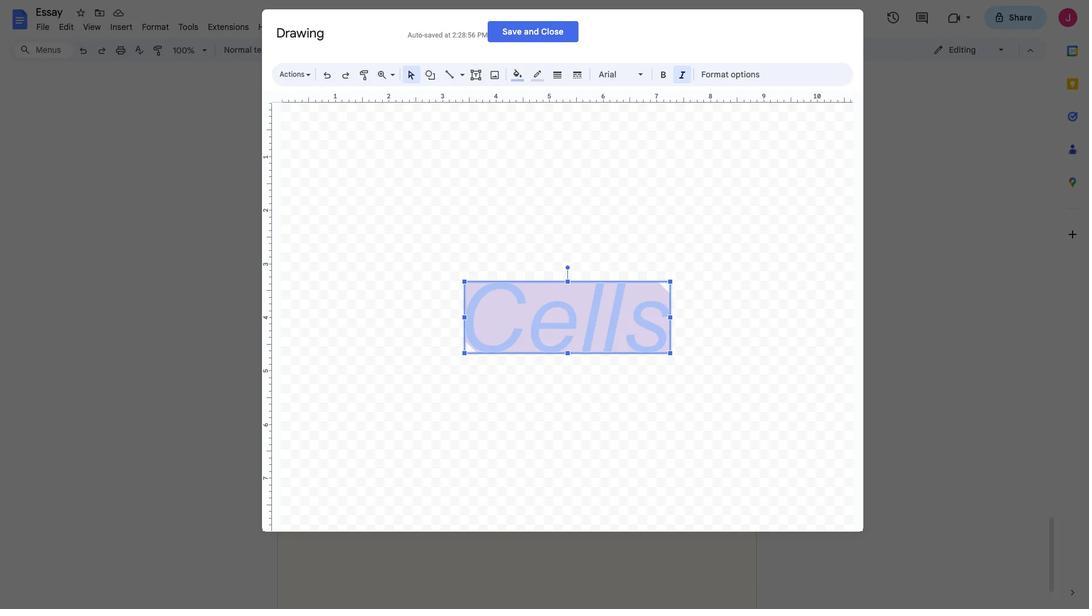 Task type: locate. For each thing, give the bounding box(es) containing it.
save and close
[[503, 26, 564, 37]]

auto-saved at 2:28:56 pm
[[408, 31, 488, 39]]

tab list
[[1057, 35, 1090, 577]]

Star checkbox
[[73, 5, 89, 21]]

main toolbar
[[73, 0, 794, 333]]

menu bar inside 'menu bar' banner
[[32, 15, 281, 35]]

auto-
[[408, 31, 425, 39]]

menu bar
[[32, 15, 281, 35]]

pm
[[478, 31, 488, 39]]



Task type: describe. For each thing, give the bounding box(es) containing it.
at
[[445, 31, 451, 39]]

save
[[503, 26, 522, 37]]

and
[[524, 26, 540, 37]]

Rename text field
[[32, 5, 69, 19]]

saved
[[425, 31, 443, 39]]

tab list inside 'menu bar' banner
[[1057, 35, 1090, 577]]

menu bar banner
[[0, 0, 1090, 610]]

drawing dialog
[[262, 9, 864, 532]]

Menus field
[[15, 42, 73, 58]]

save and close button
[[488, 21, 579, 42]]

share. private to only me. image
[[995, 12, 1005, 23]]

drawing heading
[[277, 25, 394, 41]]

drawing
[[277, 25, 325, 41]]

2:28:56
[[453, 31, 476, 39]]

drawing application
[[0, 0, 1090, 610]]

close
[[542, 26, 564, 37]]



Task type: vqa. For each thing, say whether or not it's contained in the screenshot.
Arial option
no



